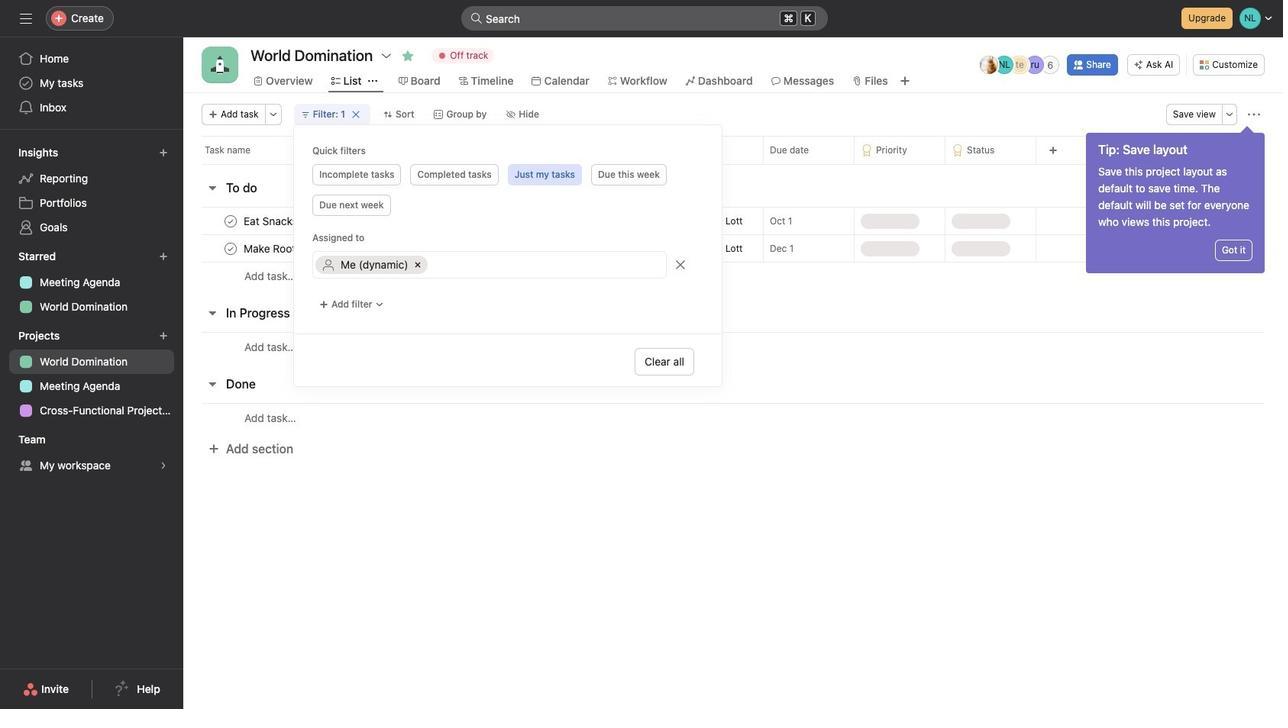 Task type: locate. For each thing, give the bounding box(es) containing it.
Mark complete checkbox
[[221, 212, 240, 230], [221, 239, 240, 258]]

collapse task list for this group image for more section actions icon
[[206, 378, 218, 390]]

mark complete image inside eat snacks cell
[[221, 212, 240, 230]]

starred element
[[0, 243, 183, 322]]

row
[[183, 136, 1283, 164], [202, 163, 1265, 165], [183, 207, 1283, 235], [183, 234, 1283, 263], [183, 262, 1283, 290], [183, 332, 1283, 361], [183, 403, 1283, 432]]

Task name text field
[[241, 241, 359, 256]]

mark complete image inside make root beer floats cell
[[221, 239, 240, 258]]

more section actions image
[[288, 378, 300, 390]]

insights element
[[0, 139, 183, 243]]

1 vertical spatial mark complete image
[[221, 239, 240, 258]]

more section actions image
[[289, 182, 302, 194]]

1 vertical spatial collapse task list for this group image
[[206, 307, 218, 319]]

mark complete checkbox left task name text field
[[221, 212, 240, 230]]

clear image
[[351, 110, 360, 119]]

mark complete image for task name text box
[[221, 239, 240, 258]]

2 collapse task list for this group image from the top
[[206, 307, 218, 319]]

0 vertical spatial collapse task list for this group image
[[206, 182, 218, 194]]

more actions image
[[1248, 108, 1260, 121], [269, 110, 278, 119]]

cell
[[315, 256, 427, 274]]

collapse task list for this group image
[[206, 182, 218, 194], [206, 307, 218, 319], [206, 378, 218, 390]]

2 vertical spatial collapse task list for this group image
[[206, 378, 218, 390]]

mark complete checkbox for task name text box
[[221, 239, 240, 258]]

eat snacks cell
[[183, 207, 672, 235]]

rocket image
[[211, 56, 229, 74]]

remove from starred image
[[402, 50, 414, 62]]

mark complete checkbox for task name text field
[[221, 212, 240, 230]]

new project or portfolio image
[[159, 331, 168, 341]]

0 horizontal spatial more actions image
[[269, 110, 278, 119]]

2 mark complete checkbox from the top
[[221, 239, 240, 258]]

mark complete checkbox inside eat snacks cell
[[221, 212, 240, 230]]

projects element
[[0, 322, 183, 426]]

mark complete checkbox right add items to starred image
[[221, 239, 240, 258]]

0 vertical spatial mark complete image
[[221, 212, 240, 230]]

1 collapse task list for this group image from the top
[[206, 182, 218, 194]]

1 horizontal spatial more actions image
[[1248, 108, 1260, 121]]

None field
[[461, 6, 828, 31]]

group
[[312, 251, 703, 279]]

tooltip
[[1086, 128, 1265, 273]]

0 vertical spatial mark complete checkbox
[[221, 212, 240, 230]]

2 mark complete image from the top
[[221, 239, 240, 258]]

3 collapse task list for this group image from the top
[[206, 378, 218, 390]]

tab actions image
[[368, 76, 377, 86]]

mark complete image left task name text field
[[221, 212, 240, 230]]

add field image
[[1049, 146, 1058, 155]]

Search tasks, projects, and more text field
[[461, 6, 828, 31]]

remove image
[[674, 259, 687, 271]]

mark complete image
[[221, 212, 240, 230], [221, 239, 240, 258]]

1 mark complete image from the top
[[221, 212, 240, 230]]

1 vertical spatial mark complete checkbox
[[221, 239, 240, 258]]

mark complete image right add items to starred image
[[221, 239, 240, 258]]

mark complete checkbox inside make root beer floats cell
[[221, 239, 240, 258]]

see details, my workspace image
[[159, 461, 168, 470]]

1 mark complete checkbox from the top
[[221, 212, 240, 230]]



Task type: vqa. For each thing, say whether or not it's contained in the screenshot.
Filter
no



Task type: describe. For each thing, give the bounding box(es) containing it.
show options image
[[381, 50, 393, 62]]

add tab image
[[899, 75, 911, 87]]

global element
[[0, 37, 183, 129]]

new insights image
[[159, 148, 168, 157]]

collapse task list for this group image for more section actions image at top
[[206, 182, 218, 194]]

teams element
[[0, 426, 183, 481]]

make root beer floats cell
[[183, 234, 672, 263]]

Task name text field
[[241, 213, 302, 229]]

5 subtasks image
[[374, 244, 383, 253]]

header to do tree grid
[[183, 207, 1283, 290]]

hide sidebar image
[[20, 12, 32, 24]]

mark complete image for task name text field
[[221, 212, 240, 230]]

more options image
[[1225, 110, 1234, 119]]

prominent image
[[470, 12, 483, 24]]

add items to starred image
[[159, 252, 168, 261]]



